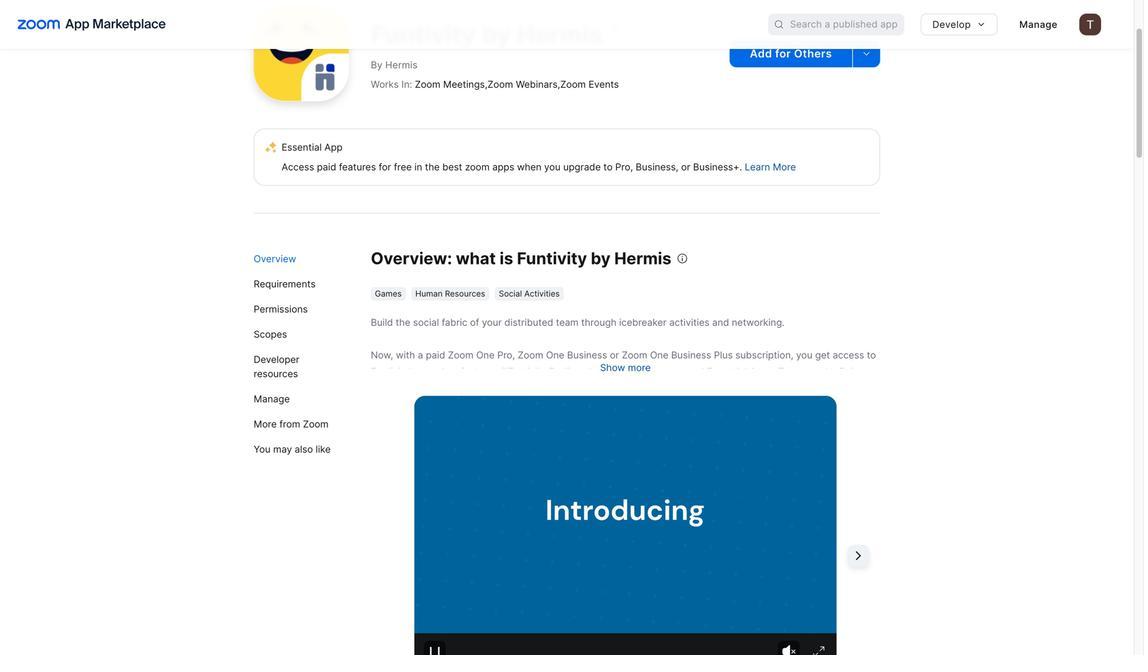 Task type: vqa. For each thing, say whether or not it's contained in the screenshot.
left in
yes



Task type: describe. For each thing, give the bounding box(es) containing it.
add for others link
[[730, 40, 852, 67]]

learn
[[745, 161, 770, 173]]

0 horizontal spatial to
[[604, 161, 613, 173]]

icebreaker
[[619, 317, 667, 329]]

0 horizontal spatial you
[[544, 161, 561, 173]]

like
[[316, 444, 331, 456]]

learn more link
[[745, 161, 796, 173]]

access paid features for free in the best zoom apps when you upgrade to pro, business, or business+. learn more
[[282, 161, 796, 173]]

permissions
[[254, 304, 308, 315]]

more from zoom link
[[254, 412, 346, 437]]

build
[[371, 317, 393, 329]]

themed
[[593, 382, 628, 394]]

0 horizontal spatial of
[[470, 317, 479, 329]]

manage link
[[254, 387, 346, 412]]

zoom
[[465, 161, 490, 173]]

("funtivity
[[501, 366, 546, 378]]

social activities
[[499, 289, 560, 299]]

2 vertical spatial hermis
[[614, 249, 672, 269]]

1 vertical spatial with
[[619, 366, 639, 378]]

human resources
[[415, 289, 485, 299]]

you may also like link
[[254, 437, 346, 462]]

develop
[[933, 19, 971, 30]]

and up 100s
[[574, 366, 591, 378]]

1 vertical spatial by
[[591, 249, 611, 269]]

overview link
[[254, 247, 346, 272]]

human
[[415, 289, 443, 299]]

1 horizontal spatial activities
[[669, 317, 710, 329]]

0 vertical spatial a
[[418, 350, 423, 361]]

0 vertical spatial or
[[681, 161, 691, 173]]

show more
[[600, 362, 651, 374]]

when
[[517, 161, 542, 173]]

developer resources link
[[254, 347, 346, 387]]

apps.
[[750, 366, 775, 378]]

subscription,
[[736, 350, 794, 361]]

resources
[[254, 368, 298, 380]]

through
[[581, 317, 617, 329]]

1 horizontal spatial more
[[628, 362, 651, 374]]

team
[[556, 317, 579, 329]]

1 horizontal spatial funtivity
[[517, 249, 587, 269]]

zoom inside more from zoom link
[[303, 419, 329, 430]]

in inside now, with a paid zoom one pro, zoom one business or zoom one business plus subscription, you get access to funtivity's premium features ("funtivity pro") and more with zoom curated essential apps. terms apply. gain premium features with 20+ activities and 100s of themed content for longer duration and more attendees in a meeting.
[[847, 382, 855, 394]]

activities inside now, with a paid zoom one pro, zoom one business or zoom one business plus subscription, you get access to funtivity's premium features ("funtivity pro") and more with zoom curated essential apps. terms apply. gain premium features with 20+ activities and 100s of themed content for longer duration and more attendees in a meeting.
[[495, 382, 535, 394]]

0 horizontal spatial the
[[396, 317, 410, 329]]

show more link
[[600, 362, 651, 374]]

meeting.
[[371, 399, 410, 410]]

others
[[794, 47, 832, 60]]

overview: what is funtivity by hermis
[[371, 249, 672, 269]]

you may also like
[[254, 444, 331, 456]]

Search text field
[[790, 15, 905, 34]]

upgrade
[[563, 161, 601, 173]]

duration
[[714, 382, 752, 394]]

apps
[[492, 161, 514, 173]]

also
[[295, 444, 313, 456]]

scopes link
[[254, 322, 346, 347]]

may
[[273, 444, 292, 456]]

content
[[631, 382, 665, 394]]

zoom right in:
[[415, 79, 441, 90]]

funtivity by hermis
[[371, 19, 603, 49]]

1 one from the left
[[476, 350, 495, 361]]

to inside now, with a paid zoom one pro, zoom one business or zoom one business plus subscription, you get access to funtivity's premium features ("funtivity pro") and more with zoom curated essential apps. terms apply. gain premium features with 20+ activities and 100s of themed content for longer duration and more attendees in a meeting.
[[867, 350, 876, 361]]

developer resources
[[254, 354, 299, 380]]

requirements
[[254, 279, 316, 290]]

now,
[[371, 350, 393, 361]]

0 vertical spatial by
[[482, 19, 511, 49]]

longer
[[683, 382, 711, 394]]

games
[[375, 289, 402, 299]]

requirements link
[[254, 272, 346, 297]]

0 horizontal spatial more
[[594, 366, 617, 378]]

you
[[254, 444, 271, 456]]

what
[[456, 249, 496, 269]]

of inside now, with a paid zoom one pro, zoom one business or zoom one business plus subscription, you get access to funtivity's premium features ("funtivity pro") and more with zoom curated essential apps. terms apply. gain premium features with 20+ activities and 100s of themed content for longer duration and more attendees in a meeting.
[[582, 382, 591, 394]]

0 vertical spatial the
[[425, 161, 440, 173]]

2 horizontal spatial features
[[461, 366, 498, 378]]

resources
[[445, 289, 485, 299]]

for inside 'link'
[[775, 47, 791, 60]]

build the social fabric of your distributed team through icebreaker activities and networking.
[[371, 317, 785, 329]]

add
[[750, 47, 772, 60]]

0 horizontal spatial hermis
[[385, 59, 418, 71]]

your
[[482, 317, 502, 329]]

in:
[[402, 79, 412, 90]]

is
[[500, 249, 513, 269]]

and up plus
[[712, 317, 729, 329]]

curated
[[670, 366, 704, 378]]

essential app
[[282, 142, 343, 153]]

from
[[279, 419, 300, 430]]

0 horizontal spatial with
[[396, 350, 415, 361]]

overview
[[254, 253, 296, 265]]

add for others
[[750, 47, 832, 60]]



Task type: locate. For each thing, give the bounding box(es) containing it.
1 vertical spatial the
[[396, 317, 410, 329]]

networking.
[[732, 317, 785, 329]]

by up through
[[591, 249, 611, 269]]

1 horizontal spatial paid
[[426, 350, 445, 361]]

of right 100s
[[582, 382, 591, 394]]

more from zoom
[[254, 419, 329, 430]]

you right when
[[544, 161, 561, 173]]

0 vertical spatial paid
[[317, 161, 336, 173]]

2 business from the left
[[671, 350, 711, 361]]

and down the apps. at the right bottom of the page
[[754, 382, 771, 394]]

show
[[600, 362, 625, 374]]

0 vertical spatial features
[[339, 161, 376, 173]]

1 vertical spatial activities
[[495, 382, 535, 394]]

manage inside button
[[1019, 19, 1058, 30]]

manage button
[[1009, 14, 1069, 35]]

paid down "app"
[[317, 161, 336, 173]]

1 horizontal spatial one
[[546, 350, 565, 361]]

business
[[567, 350, 607, 361], [671, 350, 711, 361]]

activities
[[669, 317, 710, 329], [495, 382, 535, 394]]

of left your
[[470, 317, 479, 329]]

more up themed
[[594, 366, 617, 378]]

1 horizontal spatial or
[[681, 161, 691, 173]]

search a published app element
[[768, 14, 905, 35]]

0 vertical spatial more
[[773, 161, 796, 173]]

zoom up ("funtivity in the bottom left of the page
[[518, 350, 543, 361]]

0 horizontal spatial or
[[610, 350, 619, 361]]

a down 'apply. gain'
[[858, 382, 863, 394]]

manage for manage "link" at the left of page
[[254, 394, 290, 405]]

or right business,
[[681, 161, 691, 173]]

100s
[[558, 382, 579, 394]]

funtivity up by hermis in the top of the page
[[371, 19, 476, 49]]

1 vertical spatial pro,
[[497, 350, 515, 361]]

for inside now, with a paid zoom one pro, zoom one business or zoom one business plus subscription, you get access to funtivity's premium features ("funtivity pro") and more with zoom curated essential apps. terms apply. gain premium features with 20+ activities and 100s of themed content for longer duration and more attendees in a meeting.
[[668, 382, 680, 394]]

2 horizontal spatial one
[[650, 350, 669, 361]]

1 business from the left
[[567, 350, 607, 361]]

social
[[499, 289, 522, 299]]

of
[[470, 317, 479, 329], [582, 382, 591, 394]]

pro")
[[549, 366, 572, 378]]

you inside now, with a paid zoom one pro, zoom one business or zoom one business plus subscription, you get access to funtivity's premium features ("funtivity pro") and more with zoom curated essential apps. terms apply. gain premium features with 20+ activities and 100s of themed content for longer duration and more attendees in a meeting.
[[796, 350, 813, 361]]

0 horizontal spatial activities
[[495, 382, 535, 394]]

hermis up in:
[[385, 59, 418, 71]]

0 vertical spatial essential
[[282, 142, 322, 153]]

now, with a paid zoom one pro, zoom one business or zoom one business plus subscription, you get access to funtivity's premium features ("funtivity pro") and more with zoom curated essential apps. terms apply. gain premium features with 20+ activities and 100s of themed content for longer duration and more attendees in a meeting.
[[371, 350, 876, 410]]

more
[[628, 362, 651, 374], [594, 366, 617, 378], [774, 382, 797, 394]]

app
[[324, 142, 343, 153]]

activities down ("funtivity in the bottom left of the page
[[495, 382, 535, 394]]

the left the best
[[425, 161, 440, 173]]

fabric
[[442, 317, 467, 329]]

0 horizontal spatial by
[[482, 19, 511, 49]]

1 horizontal spatial with
[[452, 382, 472, 394]]

1 horizontal spatial a
[[858, 382, 863, 394]]

or
[[681, 161, 691, 173], [610, 350, 619, 361]]

more right learn
[[773, 161, 796, 173]]

hermis up the icebreaker
[[614, 249, 672, 269]]

1 horizontal spatial premium
[[419, 366, 458, 378]]

get
[[815, 350, 830, 361]]

1 vertical spatial you
[[796, 350, 813, 361]]

0 horizontal spatial in
[[414, 161, 422, 173]]

2 one from the left
[[546, 350, 565, 361]]

1 horizontal spatial more
[[773, 161, 796, 173]]

one up pro")
[[546, 350, 565, 361]]

by
[[371, 59, 383, 71]]

1 horizontal spatial pro,
[[615, 161, 633, 173]]

with up funtivity's
[[396, 350, 415, 361]]

0 horizontal spatial premium
[[371, 382, 410, 394]]

essential inside now, with a paid zoom one pro, zoom one business or zoom one business plus subscription, you get access to funtivity's premium features ("funtivity pro") and more with zoom curated essential apps. terms apply. gain premium features with 20+ activities and 100s of themed content for longer duration and more attendees in a meeting.
[[707, 366, 747, 378]]

to right access
[[867, 350, 876, 361]]

social
[[413, 317, 439, 329]]

zoom right from on the bottom
[[303, 419, 329, 430]]

0 vertical spatial to
[[604, 161, 613, 173]]

works in: zoom meetings,zoom webinars,zoom events
[[371, 79, 619, 90]]

manage inside "link"
[[254, 394, 290, 405]]

0 vertical spatial with
[[396, 350, 415, 361]]

for left free
[[379, 161, 391, 173]]

1 vertical spatial for
[[379, 161, 391, 173]]

1 vertical spatial funtivity
[[517, 249, 587, 269]]

manage
[[1019, 19, 1058, 30], [254, 394, 290, 405]]

business up curated
[[671, 350, 711, 361]]

overview:
[[371, 249, 452, 269]]

premium
[[419, 366, 458, 378], [371, 382, 410, 394]]

zoom down fabric
[[448, 350, 474, 361]]

1 horizontal spatial in
[[847, 382, 855, 394]]

1 horizontal spatial for
[[668, 382, 680, 394]]

0 vertical spatial pro,
[[615, 161, 633, 173]]

in down 'apply. gain'
[[847, 382, 855, 394]]

0 horizontal spatial a
[[418, 350, 423, 361]]

1 vertical spatial more
[[254, 419, 277, 430]]

attendees
[[799, 382, 845, 394]]

hermis up webinars,zoom
[[517, 19, 603, 49]]

2 vertical spatial with
[[452, 382, 472, 394]]

0 horizontal spatial essential
[[282, 142, 322, 153]]

plus
[[714, 350, 733, 361]]

1 horizontal spatial business
[[671, 350, 711, 361]]

0 vertical spatial you
[[544, 161, 561, 173]]

1 vertical spatial in
[[847, 382, 855, 394]]

more left from on the bottom
[[254, 419, 277, 430]]

meetings,zoom
[[443, 79, 513, 90]]

works
[[371, 79, 399, 90]]

by hermis
[[371, 59, 418, 71]]

2 horizontal spatial with
[[619, 366, 639, 378]]

funtivity
[[371, 19, 476, 49], [517, 249, 587, 269]]

1 vertical spatial features
[[461, 366, 498, 378]]

one up content
[[650, 350, 669, 361]]

0 vertical spatial premium
[[419, 366, 458, 378]]

2 horizontal spatial hermis
[[614, 249, 672, 269]]

more
[[773, 161, 796, 173], [254, 419, 277, 430]]

1 horizontal spatial hermis
[[517, 19, 603, 49]]

1 horizontal spatial manage
[[1019, 19, 1058, 30]]

0 horizontal spatial features
[[339, 161, 376, 173]]

2 horizontal spatial more
[[774, 382, 797, 394]]

in right free
[[414, 161, 422, 173]]

webinars,zoom
[[516, 79, 586, 90]]

1 horizontal spatial of
[[582, 382, 591, 394]]

access
[[833, 350, 864, 361]]

1 vertical spatial premium
[[371, 382, 410, 394]]

hermis
[[517, 19, 603, 49], [385, 59, 418, 71], [614, 249, 672, 269]]

apply. gain
[[809, 366, 858, 378]]

essential down plus
[[707, 366, 747, 378]]

paid inside now, with a paid zoom one pro, zoom one business or zoom one business plus subscription, you get access to funtivity's premium features ("funtivity pro") and more with zoom curated essential apps. terms apply. gain premium features with 20+ activities and 100s of themed content for longer duration and more attendees in a meeting.
[[426, 350, 445, 361]]

the
[[425, 161, 440, 173], [396, 317, 410, 329]]

features down "app"
[[339, 161, 376, 173]]

distributed
[[505, 317, 553, 329]]

premium right funtivity's
[[419, 366, 458, 378]]

by
[[482, 19, 511, 49], [591, 249, 611, 269]]

by up works in: zoom meetings,zoom webinars,zoom events
[[482, 19, 511, 49]]

0 vertical spatial of
[[470, 317, 479, 329]]

1 vertical spatial of
[[582, 382, 591, 394]]

1 vertical spatial a
[[858, 382, 863, 394]]

scopes
[[254, 329, 287, 341]]

zoom
[[415, 79, 441, 90], [448, 350, 474, 361], [518, 350, 543, 361], [622, 350, 648, 361], [641, 366, 667, 378], [303, 419, 329, 430]]

paid down the social
[[426, 350, 445, 361]]

for down curated
[[668, 382, 680, 394]]

1 vertical spatial hermis
[[385, 59, 418, 71]]

1 vertical spatial manage
[[254, 394, 290, 405]]

1 horizontal spatial the
[[425, 161, 440, 173]]

features up 20+
[[461, 366, 498, 378]]

20+
[[474, 382, 492, 394]]

0 vertical spatial for
[[775, 47, 791, 60]]

activities
[[524, 289, 560, 299]]

banner
[[0, 0, 1134, 49]]

0 horizontal spatial funtivity
[[371, 19, 476, 49]]

1 vertical spatial to
[[867, 350, 876, 361]]

0 vertical spatial activities
[[669, 317, 710, 329]]

one up 20+
[[476, 350, 495, 361]]

1 horizontal spatial essential
[[707, 366, 747, 378]]

2 horizontal spatial for
[[775, 47, 791, 60]]

you left get
[[796, 350, 813, 361]]

3 one from the left
[[650, 350, 669, 361]]

and down pro")
[[538, 382, 555, 394]]

manage for manage button
[[1019, 19, 1058, 30]]

terms
[[778, 366, 806, 378]]

activities right the icebreaker
[[669, 317, 710, 329]]

0 vertical spatial manage
[[1019, 19, 1058, 30]]

permissions link
[[254, 297, 346, 322]]

0 vertical spatial funtivity
[[371, 19, 476, 49]]

pro, inside now, with a paid zoom one pro, zoom one business or zoom one business plus subscription, you get access to funtivity's premium features ("funtivity pro") and more with zoom curated essential apps. terms apply. gain premium features with 20+ activities and 100s of themed content for longer duration and more attendees in a meeting.
[[497, 350, 515, 361]]

access
[[282, 161, 314, 173]]

one
[[476, 350, 495, 361], [546, 350, 565, 361], [650, 350, 669, 361]]

banner containing develop
[[0, 0, 1134, 49]]

for right add
[[775, 47, 791, 60]]

1 vertical spatial or
[[610, 350, 619, 361]]

business+.
[[693, 161, 742, 173]]

a
[[418, 350, 423, 361], [858, 382, 863, 394]]

0 horizontal spatial for
[[379, 161, 391, 173]]

zoom up content
[[641, 366, 667, 378]]

pro, left business,
[[615, 161, 633, 173]]

pro,
[[615, 161, 633, 173], [497, 350, 515, 361]]

you
[[544, 161, 561, 173], [796, 350, 813, 361]]

in
[[414, 161, 422, 173], [847, 382, 855, 394]]

and
[[712, 317, 729, 329], [574, 366, 591, 378], [538, 382, 555, 394], [754, 382, 771, 394]]

features down funtivity's
[[413, 382, 450, 394]]

with left 20+
[[452, 382, 472, 394]]

1 horizontal spatial to
[[867, 350, 876, 361]]

events
[[589, 79, 619, 90]]

0 vertical spatial in
[[414, 161, 422, 173]]

with up themed
[[619, 366, 639, 378]]

0 horizontal spatial more
[[254, 419, 277, 430]]

the right the build at the left of page
[[396, 317, 410, 329]]

2 vertical spatial for
[[668, 382, 680, 394]]

2 vertical spatial features
[[413, 382, 450, 394]]

funtivity's
[[371, 366, 416, 378]]

developer
[[254, 354, 299, 366]]

1 horizontal spatial you
[[796, 350, 813, 361]]

more down "terms"
[[774, 382, 797, 394]]

more up content
[[628, 362, 651, 374]]

1 horizontal spatial features
[[413, 382, 450, 394]]

funtivity by hermis image
[[254, 6, 349, 101]]

1 vertical spatial paid
[[426, 350, 445, 361]]

0 horizontal spatial manage
[[254, 394, 290, 405]]

premium up meeting.
[[371, 382, 410, 394]]

a down the social
[[418, 350, 423, 361]]

or up show
[[610, 350, 619, 361]]

or inside now, with a paid zoom one pro, zoom one business or zoom one business plus subscription, you get access to funtivity's premium features ("funtivity pro") and more with zoom curated essential apps. terms apply. gain premium features with 20+ activities and 100s of themed content for longer duration and more attendees in a meeting.
[[610, 350, 619, 361]]

free
[[394, 161, 412, 173]]

business up show
[[567, 350, 607, 361]]

pro, up ("funtivity in the bottom left of the page
[[497, 350, 515, 361]]

1 vertical spatial essential
[[707, 366, 747, 378]]

0 horizontal spatial one
[[476, 350, 495, 361]]

to right the upgrade
[[604, 161, 613, 173]]

paid
[[317, 161, 336, 173], [426, 350, 445, 361]]

with
[[396, 350, 415, 361], [619, 366, 639, 378], [452, 382, 472, 394]]

zoom up 'show more'
[[622, 350, 648, 361]]

to
[[604, 161, 613, 173], [867, 350, 876, 361]]

funtivity up the activities
[[517, 249, 587, 269]]

business,
[[636, 161, 679, 173]]

0 horizontal spatial pro,
[[497, 350, 515, 361]]

0 vertical spatial hermis
[[517, 19, 603, 49]]

essential up access in the top left of the page
[[282, 142, 322, 153]]

0 horizontal spatial business
[[567, 350, 607, 361]]

essential
[[282, 142, 322, 153], [707, 366, 747, 378]]

0 horizontal spatial paid
[[317, 161, 336, 173]]

1 horizontal spatial by
[[591, 249, 611, 269]]

develop button
[[921, 14, 998, 35]]

best
[[442, 161, 462, 173]]



